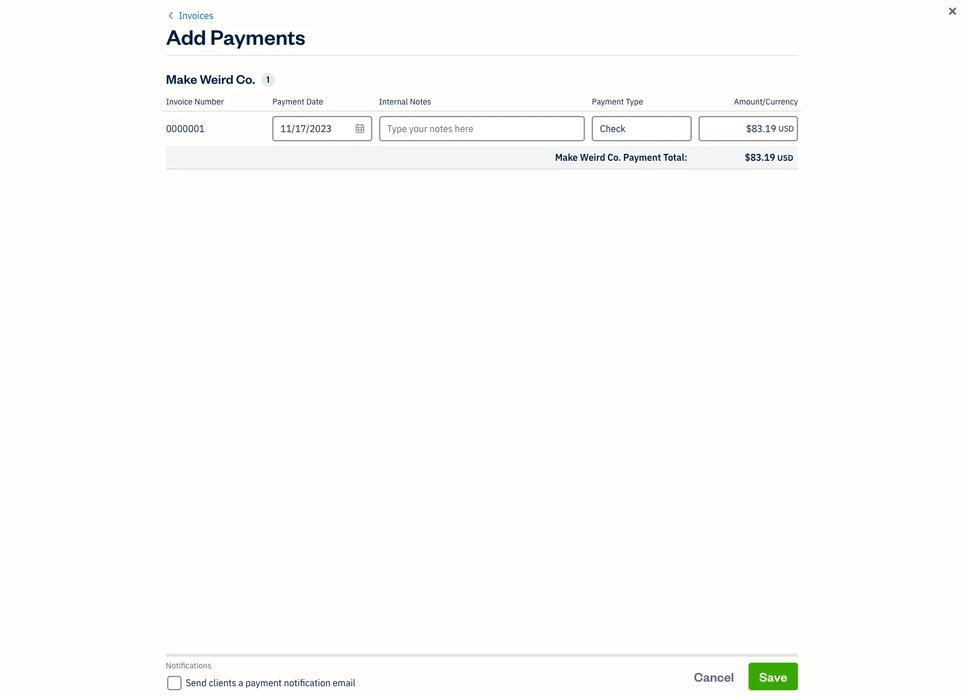 Task type: vqa. For each thing, say whether or not it's contained in the screenshot.
'Make' associated with Make Weird Co. Payment Total:
yes



Task type: describe. For each thing, give the bounding box(es) containing it.
amount/currency
[[735, 97, 799, 107]]

date
[[307, 97, 323, 107]]

notification
[[284, 678, 331, 689]]

payment date
[[273, 97, 323, 107]]

internal
[[379, 97, 408, 107]]

co. for make weird co. payment total:
[[608, 152, 622, 163]]

usd inside $83.19 usd
[[778, 153, 794, 163]]

1 vertical spatial invoices
[[239, 43, 317, 70]]

payment for payment type
[[592, 97, 624, 107]]

send clients a payment notification email
[[186, 678, 356, 689]]

Payment Type text field
[[594, 117, 691, 140]]

payment
[[246, 678, 282, 689]]

of
[[260, 649, 268, 660]]

view
[[502, 649, 520, 660]]

payments
[[211, 23, 306, 50]]

per
[[766, 649, 780, 660]]

the
[[455, 118, 480, 140]]

number
[[195, 97, 224, 107]]

new invoice
[[774, 49, 842, 65]]

add payments
[[166, 23, 306, 50]]

payment for payment date
[[273, 97, 305, 107]]

invoice number
[[166, 97, 224, 107]]

email
[[333, 678, 356, 689]]

1–1
[[239, 649, 255, 660]]

archived
[[522, 649, 557, 660]]

invoice like a pro image
[[327, 150, 368, 190]]

items per page:
[[739, 649, 805, 660]]

cancel
[[695, 669, 735, 685]]

send payment reminders image
[[724, 150, 764, 190]]

invoices button
[[166, 9, 214, 22]]

co. for make weird co.
[[236, 71, 255, 87]]

new
[[774, 49, 799, 65]]

payment type
[[592, 97, 644, 107]]

internal notes
[[379, 97, 432, 107]]

Type your notes here text field
[[379, 116, 586, 141]]

send
[[186, 678, 207, 689]]

view archived invoices link
[[491, 646, 600, 664]]

$83.19
[[746, 152, 776, 163]]

payable
[[525, 118, 585, 140]]

weird for make weird co.
[[200, 71, 234, 87]]

0000001
[[166, 123, 205, 135]]

2 vertical spatial invoice
[[589, 118, 643, 140]]

1 vertical spatial invoice
[[166, 97, 193, 107]]

accept credit cards image
[[526, 150, 566, 190]]

cancel button
[[684, 663, 745, 691]]

weird for make weird co. payment total:
[[581, 152, 606, 163]]

main element
[[0, 0, 127, 697]]

items
[[739, 649, 764, 660]]



Task type: locate. For each thing, give the bounding box(es) containing it.
make down notes
[[410, 118, 452, 140]]

payment down 'payment type' text field
[[624, 152, 662, 163]]

2 vertical spatial make
[[556, 152, 578, 163]]

make down the payable
[[556, 152, 578, 163]]

2 horizontal spatial invoices
[[558, 649, 590, 660]]

2 horizontal spatial invoice
[[802, 49, 842, 65]]

invoices up add
[[179, 10, 214, 21]]

save
[[760, 669, 788, 685]]

1 right of
[[272, 649, 278, 660]]

close image
[[947, 5, 959, 18]]

invoices up payment date
[[239, 43, 317, 70]]

0 horizontal spatial co.
[[236, 71, 255, 87]]

make the most payable invoice ever
[[410, 118, 681, 140]]

weird down the payable
[[581, 152, 606, 163]]

0 horizontal spatial invoices
[[179, 10, 214, 21]]

usd
[[779, 124, 795, 134], [778, 153, 794, 163]]

a
[[239, 678, 244, 689]]

save button
[[750, 663, 799, 691]]

page:
[[782, 649, 805, 660]]

0 vertical spatial weird
[[200, 71, 234, 87]]

make for make the most payable invoice ever
[[410, 118, 452, 140]]

0 vertical spatial invoice
[[802, 49, 842, 65]]

0 vertical spatial invoices
[[179, 10, 214, 21]]

make weird co.
[[166, 71, 255, 87]]

1 vertical spatial 1
[[272, 649, 278, 660]]

1 horizontal spatial co.
[[608, 152, 622, 163]]

notifications
[[166, 661, 212, 672]]

1 down the payments
[[267, 74, 270, 85]]

Amount (USD) text field
[[699, 116, 799, 141]]

make up invoice number
[[166, 71, 197, 87]]

add
[[166, 23, 206, 50]]

0 vertical spatial 1
[[267, 74, 270, 85]]

new invoice link
[[763, 43, 853, 71]]

invoice up 0000001
[[166, 97, 193, 107]]

2 horizontal spatial make
[[556, 152, 578, 163]]

1 vertical spatial make
[[410, 118, 452, 140]]

clients
[[209, 678, 237, 689]]

1 vertical spatial usd
[[778, 153, 794, 163]]

co. down add payments
[[236, 71, 255, 87]]

weird up number
[[200, 71, 234, 87]]

$83.19 usd
[[746, 152, 794, 163]]

view archived invoices
[[502, 649, 590, 660]]

payment
[[273, 97, 305, 107], [592, 97, 624, 107], [624, 152, 662, 163]]

make for make weird co.
[[166, 71, 197, 87]]

0 vertical spatial usd
[[779, 124, 795, 134]]

1
[[267, 74, 270, 85], [272, 649, 278, 660]]

0 vertical spatial co.
[[236, 71, 255, 87]]

0 vertical spatial make
[[166, 71, 197, 87]]

total:
[[664, 152, 688, 163]]

1 vertical spatial weird
[[581, 152, 606, 163]]

1 vertical spatial co.
[[608, 152, 622, 163]]

invoices inside 'button'
[[179, 10, 214, 21]]

make for make weird co. payment total:
[[556, 152, 578, 163]]

notes
[[410, 97, 432, 107]]

ever
[[647, 118, 681, 140]]

1 horizontal spatial 1
[[272, 649, 278, 660]]

payment left type
[[592, 97, 624, 107]]

most
[[483, 118, 521, 140]]

2 vertical spatial invoices
[[558, 649, 590, 660]]

invoices right archived
[[558, 649, 590, 660]]

1–1 of 1
[[239, 649, 278, 660]]

make weird co. payment total:
[[556, 152, 688, 163]]

co.
[[236, 71, 255, 87], [608, 152, 622, 163]]

invoice right new
[[802, 49, 842, 65]]

1 horizontal spatial invoices
[[239, 43, 317, 70]]

1 horizontal spatial weird
[[581, 152, 606, 163]]

usd up $83.19 usd on the top of the page
[[779, 124, 795, 134]]

Date in MM/DD/YYYY format text field
[[273, 116, 372, 141]]

type
[[626, 97, 644, 107]]

0 horizontal spatial invoice
[[166, 97, 193, 107]]

payment left date
[[273, 97, 305, 107]]

invoice down payment type
[[589, 118, 643, 140]]

1 horizontal spatial make
[[410, 118, 452, 140]]

chevronleft image
[[166, 9, 177, 22]]

0 horizontal spatial weird
[[200, 71, 234, 87]]

make
[[166, 71, 197, 87], [410, 118, 452, 140], [556, 152, 578, 163]]

co. down 'payment type' text field
[[608, 152, 622, 163]]

usd right $83.19
[[778, 153, 794, 163]]

weird
[[200, 71, 234, 87], [581, 152, 606, 163]]

invoice
[[802, 49, 842, 65], [166, 97, 193, 107], [589, 118, 643, 140]]

0 horizontal spatial make
[[166, 71, 197, 87]]

0 horizontal spatial 1
[[267, 74, 270, 85]]

1 horizontal spatial invoice
[[589, 118, 643, 140]]

invoices
[[179, 10, 214, 21], [239, 43, 317, 70], [558, 649, 590, 660]]



